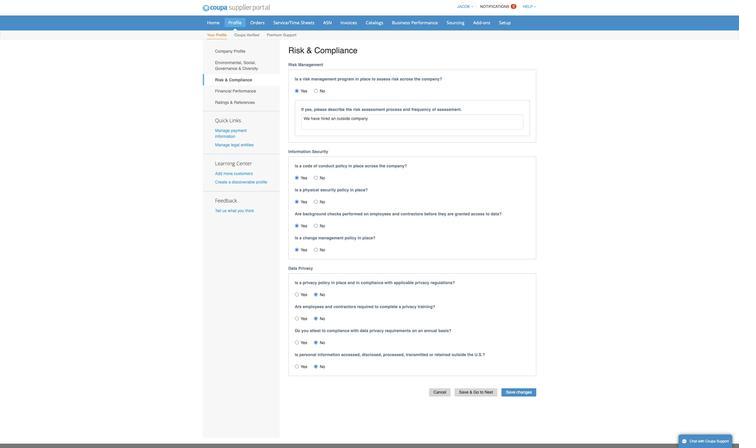 Task type: describe. For each thing, give the bounding box(es) containing it.
us
[[222, 209, 227, 213]]

information
[[289, 149, 311, 154]]

company profile
[[215, 49, 245, 54]]

coupa verified link
[[234, 32, 260, 39]]

is for is a code of conduct policy in place across the company?
[[295, 164, 298, 168]]

assess
[[377, 77, 391, 81]]

0 horizontal spatial on
[[364, 212, 369, 216]]

0 vertical spatial risk & compliance
[[289, 46, 358, 55]]

risk for is
[[289, 62, 297, 67]]

code
[[303, 164, 313, 168]]

assessment.
[[437, 107, 462, 112]]

invoices link
[[337, 18, 361, 27]]

center
[[237, 160, 252, 167]]

create
[[215, 180, 227, 185]]

1 vertical spatial across
[[365, 164, 378, 168]]

assessment
[[362, 107, 385, 112]]

0 horizontal spatial support
[[283, 33, 297, 37]]

coupa inside "button"
[[706, 439, 716, 444]]

access
[[471, 212, 485, 216]]

0 horizontal spatial compliance
[[327, 328, 350, 333]]

your profile
[[207, 33, 227, 37]]

ratings & references link
[[203, 97, 280, 108]]

manage for manage legal entities
[[215, 143, 230, 147]]

2 vertical spatial place
[[336, 280, 347, 285]]

home
[[207, 20, 220, 25]]

information for payment
[[215, 134, 235, 139]]

0 vertical spatial place
[[360, 77, 371, 81]]

are for are employees and contractors required to complete a privacy training?
[[295, 304, 302, 309]]

0 vertical spatial contractors
[[401, 212, 423, 216]]

1 vertical spatial place
[[353, 164, 364, 168]]

& up management
[[307, 46, 312, 55]]

is for is a change management policy in place?
[[295, 236, 298, 240]]

invoices
[[341, 20, 357, 25]]

your
[[207, 33, 215, 37]]

orders
[[251, 20, 265, 25]]

think
[[245, 209, 254, 213]]

1 horizontal spatial of
[[432, 107, 436, 112]]

to right attest in the bottom left of the page
[[322, 328, 326, 333]]

manage payment information link
[[215, 128, 247, 139]]

risk & compliance link
[[203, 74, 280, 85]]

business performance link
[[388, 18, 442, 27]]

business performance
[[392, 20, 438, 25]]

environmental, social, governance & diversity link
[[203, 57, 280, 74]]

0 horizontal spatial of
[[314, 164, 318, 168]]

with inside "button"
[[699, 439, 705, 444]]

1 vertical spatial with
[[351, 328, 359, 333]]

business
[[392, 20, 410, 25]]

management
[[298, 62, 323, 67]]

tell us what you think
[[215, 209, 254, 213]]

payment
[[231, 128, 247, 133]]

yes for are background checks performed on employees and contractors before they are granted access to data?
[[301, 224, 308, 228]]

are
[[448, 212, 454, 216]]

profile for your profile
[[216, 33, 227, 37]]

is a change management policy in place?
[[295, 236, 376, 240]]

do you attest to compliance with data privacy requirements on an annual basis?
[[295, 328, 452, 333]]

0 horizontal spatial contractors
[[334, 304, 356, 309]]

If yes, please describe the risk assessment process and frequency of assessment. text field
[[301, 114, 524, 130]]

entities
[[241, 143, 254, 147]]

learning
[[215, 160, 235, 167]]

risk for risk
[[289, 46, 304, 55]]

catalogs
[[366, 20, 384, 25]]

a for privacy
[[300, 280, 302, 285]]

information for personal
[[318, 352, 340, 357]]

& inside button
[[470, 390, 473, 395]]

disclosed,
[[362, 352, 382, 357]]

or
[[430, 352, 434, 357]]

manage legal entities link
[[215, 143, 254, 147]]

help
[[523, 4, 533, 9]]

processed,
[[383, 352, 405, 357]]

yes for are employees and contractors required to complete a privacy training?
[[301, 316, 308, 321]]

asn
[[323, 20, 332, 25]]

a for code
[[300, 164, 302, 168]]

no for and
[[320, 316, 325, 321]]

financial
[[215, 89, 232, 93]]

a for discoverable
[[229, 180, 231, 185]]

references
[[234, 100, 255, 105]]

profile link
[[225, 18, 246, 27]]

ratings
[[215, 100, 229, 105]]

is a code of conduct policy in place across the company?
[[295, 164, 407, 168]]

data privacy
[[289, 266, 313, 271]]

home link
[[203, 18, 224, 27]]

service/time sheets
[[274, 20, 315, 25]]

a for physical
[[300, 188, 302, 192]]

do
[[295, 328, 300, 333]]

financial performance link
[[203, 85, 280, 97]]

no for checks
[[320, 224, 325, 228]]

save changes button
[[502, 388, 537, 397]]

1 horizontal spatial risk
[[353, 107, 361, 112]]

retained
[[435, 352, 451, 357]]

no for privacy
[[320, 292, 325, 297]]

process
[[386, 107, 402, 112]]

no for risk
[[320, 89, 325, 93]]

an
[[418, 328, 423, 333]]

checks
[[328, 212, 341, 216]]

save & go to next button
[[455, 388, 498, 397]]

add more customers
[[215, 171, 253, 176]]

yes,
[[305, 107, 313, 112]]

0 vertical spatial profile
[[229, 20, 242, 25]]

company profile link
[[203, 46, 280, 57]]

if
[[301, 107, 304, 112]]

granted
[[455, 212, 470, 216]]

service/time
[[274, 20, 300, 25]]

yes for is a privacy policy in place and in compliance with applicable privacy regulations?
[[301, 292, 308, 297]]

diversity
[[243, 66, 258, 71]]

privacy right data
[[370, 328, 384, 333]]

0 vertical spatial compliance
[[314, 46, 358, 55]]

risk management
[[289, 62, 323, 67]]

management for program
[[311, 77, 337, 81]]

ratings & references
[[215, 100, 255, 105]]

is for is a risk management program in place to assess risk across the company?
[[295, 77, 298, 81]]

changes
[[517, 390, 532, 395]]

no for code
[[320, 176, 325, 180]]

no for attest
[[320, 340, 325, 345]]

add-ons
[[474, 20, 491, 25]]

asn link
[[320, 18, 336, 27]]

1 horizontal spatial you
[[302, 328, 309, 333]]

they
[[438, 212, 447, 216]]

next
[[485, 390, 493, 395]]

cancel
[[434, 390, 447, 395]]

no for physical
[[320, 200, 325, 204]]

environmental,
[[215, 60, 243, 65]]

jacob link
[[455, 4, 474, 9]]

save changes
[[506, 390, 532, 395]]

coupa supplier portal image
[[198, 1, 274, 16]]

0 horizontal spatial compliance
[[229, 77, 252, 82]]

quick links
[[215, 117, 241, 124]]

information security
[[289, 149, 328, 154]]

create a discoverable profile
[[215, 180, 267, 185]]

premium support
[[267, 33, 297, 37]]

no for change
[[320, 248, 325, 252]]

sourcing link
[[443, 18, 469, 27]]



Task type: locate. For each thing, give the bounding box(es) containing it.
0 horizontal spatial employees
[[303, 304, 324, 309]]

add-ons link
[[470, 18, 494, 27]]

0 horizontal spatial you
[[238, 209, 244, 213]]

social,
[[244, 60, 256, 65]]

contractors left before on the right
[[401, 212, 423, 216]]

applicable
[[394, 280, 414, 285]]

governance
[[215, 66, 238, 71]]

6 yes from the top
[[301, 292, 308, 297]]

performance
[[412, 20, 438, 25], [233, 89, 256, 93]]

2 no from the top
[[320, 176, 325, 180]]

required
[[357, 304, 374, 309]]

1 is from the top
[[295, 77, 298, 81]]

5 yes from the top
[[301, 248, 308, 252]]

place? down the performed on the top left
[[363, 236, 376, 240]]

1 horizontal spatial on
[[412, 328, 417, 333]]

change
[[303, 236, 317, 240]]

profile down coupa supplier portal image
[[229, 20, 242, 25]]

premium support link
[[267, 32, 297, 39]]

2 yes from the top
[[301, 176, 308, 180]]

0 horizontal spatial with
[[351, 328, 359, 333]]

u.s.?
[[475, 352, 485, 357]]

personal
[[300, 352, 317, 357]]

2 horizontal spatial risk
[[392, 77, 399, 81]]

add
[[215, 171, 222, 176]]

5 no from the top
[[320, 248, 325, 252]]

employees up attest in the bottom left of the page
[[303, 304, 324, 309]]

save for save changes
[[506, 390, 516, 395]]

1 vertical spatial manage
[[215, 143, 230, 147]]

profile
[[229, 20, 242, 25], [216, 33, 227, 37], [234, 49, 245, 54]]

add-
[[474, 20, 483, 25]]

and
[[403, 107, 411, 112], [392, 212, 400, 216], [348, 280, 355, 285], [325, 304, 333, 309]]

save for save & go to next
[[459, 390, 469, 395]]

2 save from the left
[[506, 390, 516, 395]]

1 horizontal spatial save
[[506, 390, 516, 395]]

1 horizontal spatial employees
[[370, 212, 391, 216]]

save & go to next
[[459, 390, 493, 395]]

privacy right applicable
[[415, 280, 430, 285]]

1 vertical spatial employees
[[303, 304, 324, 309]]

is down "data"
[[295, 280, 298, 285]]

manage legal entities
[[215, 143, 254, 147]]

information inside manage payment information
[[215, 134, 235, 139]]

discoverable
[[232, 180, 255, 185]]

a down risk management
[[300, 77, 302, 81]]

1 manage from the top
[[215, 128, 230, 133]]

1 vertical spatial are
[[295, 304, 302, 309]]

on right the performed on the top left
[[364, 212, 369, 216]]

1 save from the left
[[459, 390, 469, 395]]

profile
[[256, 180, 267, 185]]

6 no from the top
[[320, 292, 325, 297]]

1 horizontal spatial across
[[400, 77, 413, 81]]

None radio
[[295, 176, 299, 180], [295, 200, 299, 204], [314, 200, 318, 204], [314, 224, 318, 228], [295, 248, 299, 252], [314, 248, 318, 252], [295, 293, 299, 296], [314, 293, 318, 296], [295, 341, 299, 344], [314, 341, 318, 344], [295, 365, 299, 368], [295, 176, 299, 180], [295, 200, 299, 204], [314, 200, 318, 204], [314, 224, 318, 228], [295, 248, 299, 252], [314, 248, 318, 252], [295, 293, 299, 296], [314, 293, 318, 296], [295, 341, 299, 344], [314, 341, 318, 344], [295, 365, 299, 368]]

premium
[[267, 33, 282, 37]]

profile for company profile
[[234, 49, 245, 54]]

place
[[360, 77, 371, 81], [353, 164, 364, 168], [336, 280, 347, 285]]

1 vertical spatial you
[[302, 328, 309, 333]]

1 vertical spatial management
[[318, 236, 344, 240]]

yes for is a change management policy in place?
[[301, 248, 308, 252]]

across
[[400, 77, 413, 81], [365, 164, 378, 168]]

compliance right attest in the bottom left of the page
[[327, 328, 350, 333]]

risk & compliance up management
[[289, 46, 358, 55]]

performance inside "link"
[[233, 89, 256, 93]]

are up 'do'
[[295, 304, 302, 309]]

coupa
[[234, 33, 246, 37], [706, 439, 716, 444]]

4 yes from the top
[[301, 224, 308, 228]]

manage for manage payment information
[[215, 128, 230, 133]]

7 no from the top
[[320, 316, 325, 321]]

employees right the performed on the top left
[[370, 212, 391, 216]]

0 vertical spatial coupa
[[234, 33, 246, 37]]

0 horizontal spatial across
[[365, 164, 378, 168]]

you right the what
[[238, 209, 244, 213]]

2 vertical spatial profile
[[234, 49, 245, 54]]

information right personal
[[318, 352, 340, 357]]

with right chat
[[699, 439, 705, 444]]

to left data?
[[486, 212, 490, 216]]

2 is from the top
[[295, 164, 298, 168]]

1 horizontal spatial contractors
[[401, 212, 423, 216]]

save left changes
[[506, 390, 516, 395]]

ons
[[483, 20, 491, 25]]

performance right business at the right top of the page
[[412, 20, 438, 25]]

0 vertical spatial risk
[[289, 46, 304, 55]]

navigation containing notifications 0
[[455, 1, 537, 12]]

& left diversity
[[239, 66, 241, 71]]

0 vertical spatial information
[[215, 134, 235, 139]]

outside
[[452, 352, 466, 357]]

management for policy
[[318, 236, 344, 240]]

0
[[513, 4, 515, 8]]

yes for is a risk management program in place to assess risk across the company?
[[301, 89, 308, 93]]

profile up environmental, social, governance & diversity "link"
[[234, 49, 245, 54]]

is a physical security policy in place?
[[295, 188, 368, 192]]

are
[[295, 212, 302, 216], [295, 304, 302, 309]]

to left assess
[[372, 77, 376, 81]]

place? for is a change management policy in place?
[[363, 236, 376, 240]]

& left go
[[470, 390, 473, 395]]

8 no from the top
[[320, 340, 325, 345]]

0 vertical spatial company?
[[422, 77, 442, 81]]

risk & compliance up "financial performance" on the left of page
[[215, 77, 252, 82]]

profile right your
[[216, 33, 227, 37]]

performance up references
[[233, 89, 256, 93]]

company
[[215, 49, 233, 54]]

3 is from the top
[[295, 188, 298, 192]]

1 horizontal spatial compliance
[[314, 46, 358, 55]]

program
[[338, 77, 354, 81]]

0 vertical spatial performance
[[412, 20, 438, 25]]

you
[[238, 209, 244, 213], [302, 328, 309, 333]]

1 vertical spatial risk & compliance
[[215, 77, 252, 82]]

0 vertical spatial across
[[400, 77, 413, 81]]

& right ratings
[[230, 100, 233, 105]]

7 yes from the top
[[301, 316, 308, 321]]

environmental, social, governance & diversity
[[215, 60, 258, 71]]

place? up the performed on the top left
[[355, 188, 368, 192]]

contractors
[[401, 212, 423, 216], [334, 304, 356, 309]]

are left background
[[295, 212, 302, 216]]

1 horizontal spatial with
[[385, 280, 393, 285]]

compliance up the financial performance "link" on the left
[[229, 77, 252, 82]]

2 are from the top
[[295, 304, 302, 309]]

save
[[459, 390, 469, 395], [506, 390, 516, 395]]

9 yes from the top
[[301, 364, 308, 369]]

security
[[320, 188, 336, 192]]

0 vertical spatial place?
[[355, 188, 368, 192]]

1 vertical spatial of
[[314, 164, 318, 168]]

yes for is personal information accessed, disclosed, processed, transmitted or retained outside the u.s.?
[[301, 364, 308, 369]]

0 vertical spatial on
[[364, 212, 369, 216]]

2 manage from the top
[[215, 143, 230, 147]]

help link
[[521, 4, 537, 9]]

setup link
[[496, 18, 515, 27]]

1 vertical spatial on
[[412, 328, 417, 333]]

0 vertical spatial management
[[311, 77, 337, 81]]

0 horizontal spatial risk
[[303, 77, 310, 81]]

a right complete
[[399, 304, 401, 309]]

verified
[[247, 33, 259, 37]]

risk up risk management
[[289, 46, 304, 55]]

8 yes from the top
[[301, 340, 308, 345]]

9 no from the top
[[320, 364, 325, 369]]

3 yes from the top
[[301, 200, 308, 204]]

privacy down "privacy"
[[303, 280, 317, 285]]

2 vertical spatial risk
[[215, 77, 224, 82]]

management right change
[[318, 236, 344, 240]]

place? for is a physical security policy in place?
[[355, 188, 368, 192]]

data?
[[491, 212, 502, 216]]

to right the required
[[375, 304, 379, 309]]

save left go
[[459, 390, 469, 395]]

with left applicable
[[385, 280, 393, 285]]

0 vertical spatial you
[[238, 209, 244, 213]]

coupa left verified
[[234, 33, 246, 37]]

5 is from the top
[[295, 280, 298, 285]]

data
[[289, 266, 297, 271]]

transmitted
[[406, 352, 428, 357]]

2 vertical spatial with
[[699, 439, 705, 444]]

1 horizontal spatial company?
[[422, 77, 442, 81]]

is for is personal information accessed, disclosed, processed, transmitted or retained outside the u.s.?
[[295, 352, 298, 357]]

yes for do you attest to compliance with data privacy requirements on an annual basis?
[[301, 340, 308, 345]]

6 is from the top
[[295, 352, 298, 357]]

are for are background checks performed on employees and contractors before they are granted access to data?
[[295, 212, 302, 216]]

frequency
[[412, 107, 431, 112]]

before
[[425, 212, 437, 216]]

0 vertical spatial are
[[295, 212, 302, 216]]

contractors left the required
[[334, 304, 356, 309]]

a left physical
[[300, 188, 302, 192]]

0 vertical spatial of
[[432, 107, 436, 112]]

chat with coupa support button
[[679, 435, 733, 448]]

1 vertical spatial coupa
[[706, 439, 716, 444]]

1 vertical spatial risk
[[289, 62, 297, 67]]

4 no from the top
[[320, 224, 325, 228]]

1 vertical spatial performance
[[233, 89, 256, 93]]

& inside environmental, social, governance & diversity
[[239, 66, 241, 71]]

1 vertical spatial profile
[[216, 33, 227, 37]]

is left code
[[295, 164, 298, 168]]

0 horizontal spatial save
[[459, 390, 469, 395]]

1 horizontal spatial compliance
[[361, 280, 384, 285]]

support inside "button"
[[717, 439, 729, 444]]

3 no from the top
[[320, 200, 325, 204]]

4 is from the top
[[295, 236, 298, 240]]

is personal information accessed, disclosed, processed, transmitted or retained outside the u.s.?
[[295, 352, 485, 357]]

performance for financial performance
[[233, 89, 256, 93]]

sourcing
[[447, 20, 465, 25]]

0 vertical spatial manage
[[215, 128, 230, 133]]

performance for business performance
[[412, 20, 438, 25]]

a down data privacy
[[300, 280, 302, 285]]

0 vertical spatial compliance
[[361, 280, 384, 285]]

legal
[[231, 143, 240, 147]]

& down governance
[[225, 77, 228, 82]]

risk down risk management
[[303, 77, 310, 81]]

1 horizontal spatial performance
[[412, 20, 438, 25]]

a for change
[[300, 236, 302, 240]]

0 vertical spatial employees
[[370, 212, 391, 216]]

0 horizontal spatial coupa
[[234, 33, 246, 37]]

privacy left training?
[[402, 304, 417, 309]]

to
[[372, 77, 376, 81], [486, 212, 490, 216], [375, 304, 379, 309], [322, 328, 326, 333], [480, 390, 484, 395]]

0 horizontal spatial performance
[[233, 89, 256, 93]]

1 horizontal spatial coupa
[[706, 439, 716, 444]]

0 horizontal spatial information
[[215, 134, 235, 139]]

no
[[320, 89, 325, 93], [320, 176, 325, 180], [320, 200, 325, 204], [320, 224, 325, 228], [320, 248, 325, 252], [320, 292, 325, 297], [320, 316, 325, 321], [320, 340, 325, 345], [320, 364, 325, 369]]

1 vertical spatial information
[[318, 352, 340, 357]]

compliance
[[314, 46, 358, 55], [229, 77, 252, 82]]

1 yes from the top
[[301, 89, 308, 93]]

navigation
[[455, 1, 537, 12]]

manage left legal
[[215, 143, 230, 147]]

of right frequency on the top of page
[[432, 107, 436, 112]]

to inside button
[[480, 390, 484, 395]]

0 horizontal spatial risk & compliance
[[215, 77, 252, 82]]

to right go
[[480, 390, 484, 395]]

catalogs link
[[362, 18, 387, 27]]

is left personal
[[295, 352, 298, 357]]

notifications
[[481, 4, 510, 9]]

setup
[[499, 20, 511, 25]]

1 no from the top
[[320, 89, 325, 93]]

you right 'do'
[[302, 328, 309, 333]]

risk up financial
[[215, 77, 224, 82]]

compliance up the required
[[361, 280, 384, 285]]

0 vertical spatial with
[[385, 280, 393, 285]]

1 vertical spatial company?
[[387, 164, 407, 168]]

what
[[228, 209, 237, 213]]

0 vertical spatial support
[[283, 33, 297, 37]]

are employees and contractors required to complete a privacy training?
[[295, 304, 435, 309]]

of right code
[[314, 164, 318, 168]]

is left change
[[295, 236, 298, 240]]

complete
[[380, 304, 398, 309]]

1 horizontal spatial risk & compliance
[[289, 46, 358, 55]]

1 vertical spatial compliance
[[229, 77, 252, 82]]

describe
[[328, 107, 345, 112]]

cancel link
[[429, 388, 451, 397]]

of
[[432, 107, 436, 112], [314, 164, 318, 168]]

tell
[[215, 209, 221, 213]]

1 vertical spatial place?
[[363, 236, 376, 240]]

is left physical
[[295, 188, 298, 192]]

1 vertical spatial support
[[717, 439, 729, 444]]

no for information
[[320, 364, 325, 369]]

requirements
[[385, 328, 411, 333]]

1 horizontal spatial support
[[717, 439, 729, 444]]

support
[[283, 33, 297, 37], [717, 439, 729, 444]]

1 vertical spatial contractors
[[334, 304, 356, 309]]

is for is a physical security policy in place?
[[295, 188, 298, 192]]

None radio
[[295, 89, 299, 93], [314, 89, 318, 93], [314, 176, 318, 180], [295, 224, 299, 228], [295, 317, 299, 320], [314, 317, 318, 320], [314, 365, 318, 368], [295, 89, 299, 93], [314, 89, 318, 93], [314, 176, 318, 180], [295, 224, 299, 228], [295, 317, 299, 320], [314, 317, 318, 320], [314, 365, 318, 368]]

learning center
[[215, 160, 252, 167]]

risk left management
[[289, 62, 297, 67]]

1 vertical spatial compliance
[[327, 328, 350, 333]]

1 are from the top
[[295, 212, 302, 216]]

1 horizontal spatial information
[[318, 352, 340, 357]]

management down management
[[311, 77, 337, 81]]

attest
[[310, 328, 321, 333]]

0 horizontal spatial company?
[[387, 164, 407, 168]]

2 horizontal spatial with
[[699, 439, 705, 444]]

risk right assess
[[392, 77, 399, 81]]

compliance up management
[[314, 46, 358, 55]]

in
[[356, 77, 359, 81], [349, 164, 352, 168], [350, 188, 354, 192], [358, 236, 361, 240], [331, 280, 335, 285], [356, 280, 360, 285]]

with
[[385, 280, 393, 285], [351, 328, 359, 333], [699, 439, 705, 444]]

on left 'an'
[[412, 328, 417, 333]]

risk left the assessment
[[353, 107, 361, 112]]

data
[[360, 328, 369, 333]]

information up manage legal entities
[[215, 134, 235, 139]]

a left code
[[300, 164, 302, 168]]

coupa right chat
[[706, 439, 716, 444]]

is for is a privacy policy in place and in compliance with applicable privacy regulations?
[[295, 280, 298, 285]]

a left change
[[300, 236, 302, 240]]

go
[[474, 390, 479, 395]]

a right create at the left of the page
[[229, 180, 231, 185]]

you inside "button"
[[238, 209, 244, 213]]

chat with coupa support
[[690, 439, 729, 444]]

customers
[[234, 171, 253, 176]]

yes for is a code of conduct policy in place across the company?
[[301, 176, 308, 180]]

is down risk management
[[295, 77, 298, 81]]

a for risk
[[300, 77, 302, 81]]

if yes, please describe the risk assessment process and frequency of assessment.
[[301, 107, 462, 112]]

manage down quick
[[215, 128, 230, 133]]

background
[[303, 212, 326, 216]]

yes for is a physical security policy in place?
[[301, 200, 308, 204]]

with left data
[[351, 328, 359, 333]]

manage inside manage payment information
[[215, 128, 230, 133]]



Task type: vqa. For each thing, say whether or not it's contained in the screenshot.
Is a physical security policy in place? in the left of the page
yes



